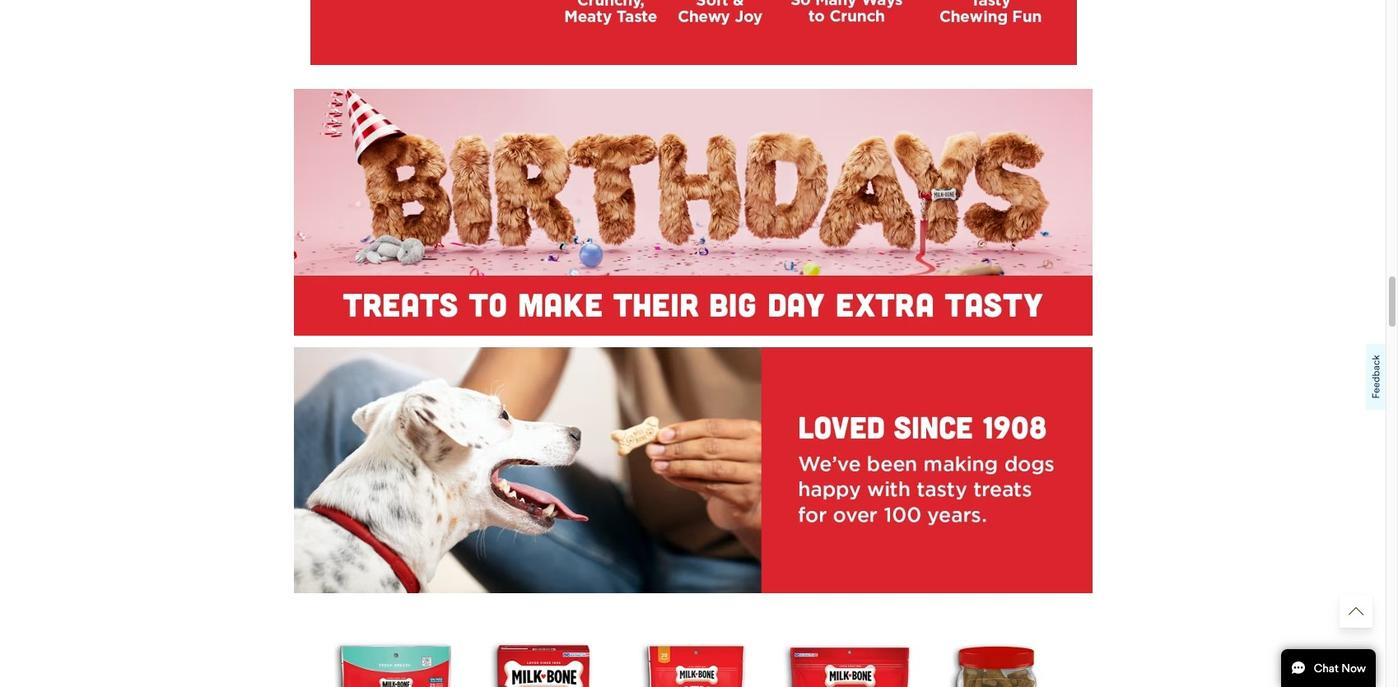 Task type: describe. For each thing, give the bounding box(es) containing it.
scroll to top image
[[1349, 605, 1364, 619]]

styled arrow button link
[[1340, 596, 1373, 629]]



Task type: vqa. For each thing, say whether or not it's contained in the screenshot.
1 – 8 OF 548 REVIEWS
no



